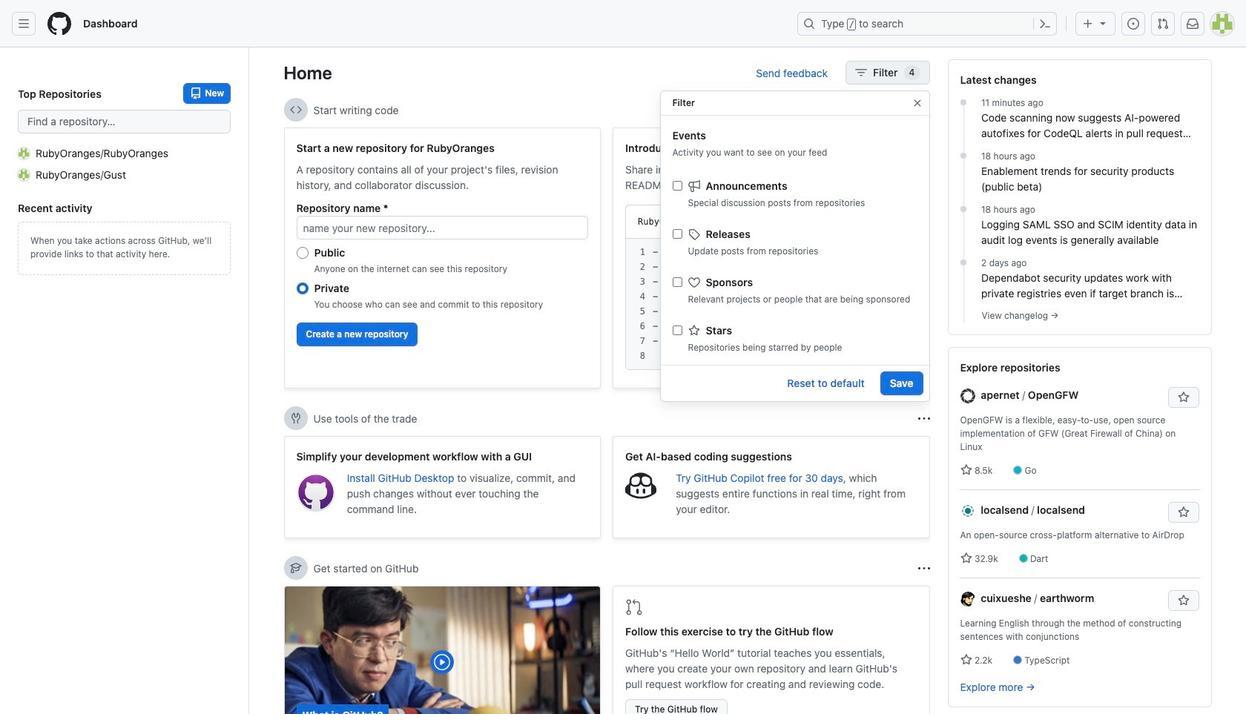 Task type: describe. For each thing, give the bounding box(es) containing it.
@localsend profile image
[[961, 504, 975, 519]]

Top Repositories search field
[[18, 110, 231, 134]]

1 dot fill image from the top
[[958, 96, 970, 108]]

@apernet profile image
[[961, 389, 975, 404]]

git pull request image
[[1158, 18, 1169, 30]]

command palette image
[[1040, 18, 1051, 30]]

1 vertical spatial star image
[[961, 465, 972, 476]]

@cuixueshe profile image
[[961, 592, 975, 607]]

filter image
[[856, 67, 867, 79]]

megaphone image
[[688, 180, 700, 192]]

Find a repository… text field
[[18, 110, 231, 134]]

3 dot fill image from the top
[[958, 257, 970, 269]]

issue opened image
[[1128, 18, 1140, 30]]

introduce yourself with a profile readme element
[[613, 128, 930, 389]]

name your new repository... text field
[[296, 216, 588, 240]]

code image
[[290, 104, 302, 116]]

gust image
[[18, 169, 30, 181]]

heart image
[[688, 276, 700, 288]]

none submit inside introduce yourself with a profile readme element
[[857, 211, 905, 232]]

play image
[[434, 654, 451, 672]]

plus image
[[1083, 18, 1095, 30]]

why am i seeing this? image
[[918, 563, 930, 575]]



Task type: locate. For each thing, give the bounding box(es) containing it.
none radio inside start a new repository element
[[296, 283, 308, 295]]

star image up @cuixueshe profile icon
[[961, 553, 972, 565]]

explore element
[[948, 59, 1212, 715]]

1 star this repository image from the top
[[1178, 392, 1190, 404]]

why am i seeing this? image
[[918, 104, 930, 116], [918, 413, 930, 425]]

tools image
[[290, 413, 302, 424]]

simplify your development workflow with a gui element
[[284, 436, 601, 539]]

None radio
[[296, 283, 308, 295]]

2 vertical spatial dot fill image
[[958, 257, 970, 269]]

1 vertical spatial star image
[[961, 654, 972, 666]]

1 horizontal spatial star image
[[961, 465, 972, 476]]

what is github? image
[[285, 587, 600, 715]]

0 horizontal spatial star image
[[688, 325, 700, 337]]

why am i seeing this? image for get ai-based coding suggestions element
[[918, 413, 930, 425]]

0 vertical spatial star image
[[961, 553, 972, 565]]

try the github flow element
[[613, 586, 930, 715]]

None radio
[[296, 247, 308, 259]]

0 vertical spatial star image
[[688, 325, 700, 337]]

2 why am i seeing this? image from the top
[[918, 413, 930, 425]]

dot fill image
[[958, 96, 970, 108], [958, 203, 970, 215], [958, 257, 970, 269]]

star image
[[961, 553, 972, 565], [961, 654, 972, 666]]

star image for @cuixueshe profile icon
[[961, 654, 972, 666]]

star this repository image for @localsend profile icon
[[1178, 507, 1190, 519]]

notifications image
[[1187, 18, 1199, 30]]

star this repository image for @apernet profile icon
[[1178, 392, 1190, 404]]

1 vertical spatial star this repository image
[[1178, 507, 1190, 519]]

why am i seeing this? image for introduce yourself with a profile readme element
[[918, 104, 930, 116]]

None submit
[[857, 211, 905, 232]]

mortar board image
[[290, 562, 302, 574]]

dot fill image
[[958, 150, 970, 162]]

1 vertical spatial dot fill image
[[958, 203, 970, 215]]

None checkbox
[[673, 181, 682, 191], [673, 229, 682, 239], [673, 278, 682, 287], [673, 326, 682, 335], [673, 181, 682, 191], [673, 229, 682, 239], [673, 278, 682, 287], [673, 326, 682, 335]]

0 vertical spatial why am i seeing this? image
[[918, 104, 930, 116]]

star image down @cuixueshe profile icon
[[961, 654, 972, 666]]

explore repositories navigation
[[948, 347, 1212, 708]]

1 star image from the top
[[961, 553, 972, 565]]

star this repository image
[[1178, 392, 1190, 404], [1178, 507, 1190, 519]]

1 why am i seeing this? image from the top
[[918, 104, 930, 116]]

star image
[[688, 325, 700, 337], [961, 465, 972, 476]]

close menu image
[[912, 97, 923, 109]]

0 vertical spatial star this repository image
[[1178, 392, 1190, 404]]

triangle down image
[[1098, 17, 1109, 29]]

star image for @localsend profile icon
[[961, 553, 972, 565]]

star this repository image
[[1178, 595, 1190, 607]]

start a new repository element
[[284, 128, 601, 389]]

2 dot fill image from the top
[[958, 203, 970, 215]]

what is github? element
[[284, 586, 601, 715]]

star image up @localsend profile icon
[[961, 465, 972, 476]]

tag image
[[688, 228, 700, 240]]

1 vertical spatial why am i seeing this? image
[[918, 413, 930, 425]]

get ai-based coding suggestions element
[[613, 436, 930, 539]]

0 vertical spatial dot fill image
[[958, 96, 970, 108]]

none radio inside start a new repository element
[[296, 247, 308, 259]]

2 star this repository image from the top
[[1178, 507, 1190, 519]]

git pull request image
[[626, 599, 643, 617]]

2 star image from the top
[[961, 654, 972, 666]]

menu
[[661, 167, 929, 559]]

rubyoranges image
[[18, 147, 30, 159]]

homepage image
[[47, 12, 71, 36]]

github desktop image
[[296, 473, 335, 512]]

star image down heart image
[[688, 325, 700, 337]]



Task type: vqa. For each thing, say whether or not it's contained in the screenshot.
dot fill icon
yes



